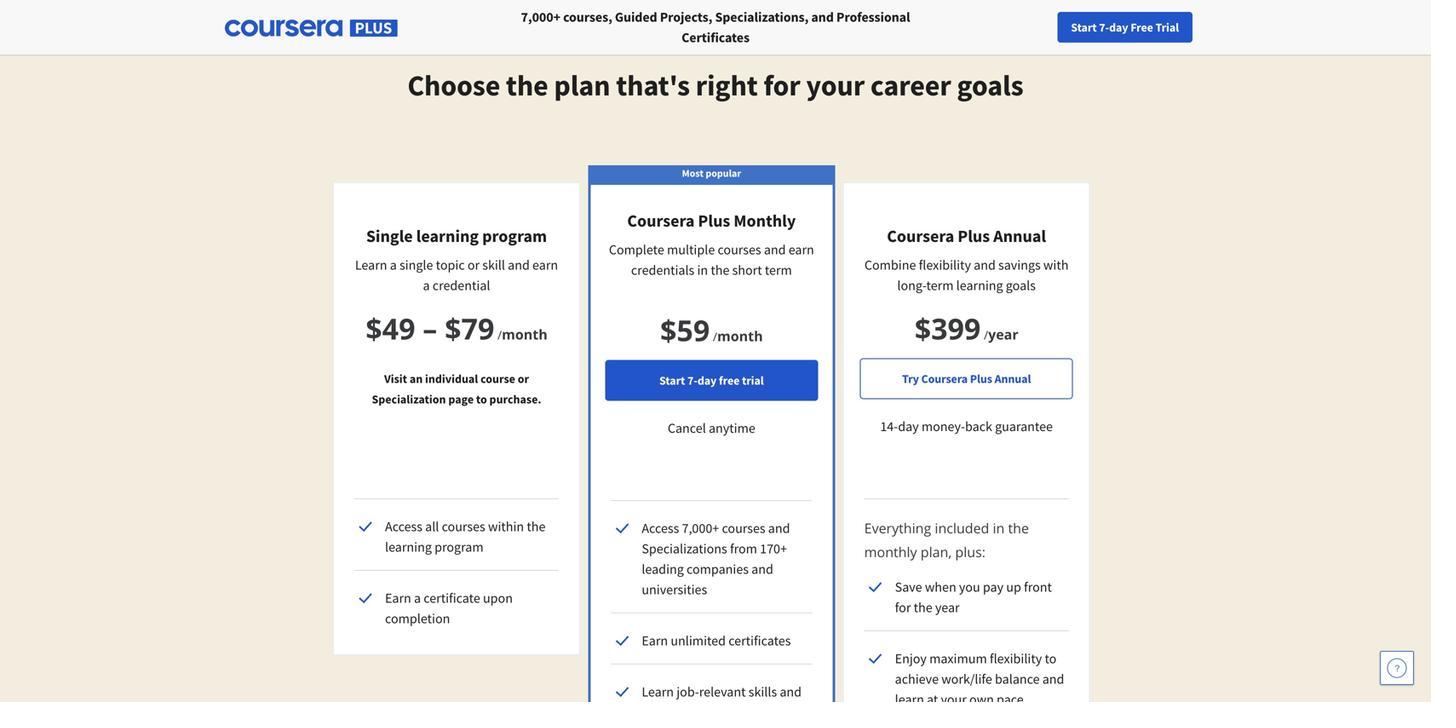 Task type: vqa. For each thing, say whether or not it's contained in the screenshot.
Last Name text field
no



Task type: describe. For each thing, give the bounding box(es) containing it.
upon
[[483, 590, 513, 607]]

to inside enjoy maximum flexibility to achieve work/life balance and learn at your own pace
[[1045, 650, 1057, 667]]

/ inside $49 – $79 / month
[[498, 327, 502, 343]]

170+
[[760, 540, 787, 557]]

access 7,000+ courses and specializations from 170+ leading companies and universities
[[642, 520, 790, 598]]

and inside the complete multiple courses and earn credentials in the short term
[[764, 241, 786, 258]]

try
[[902, 371, 919, 386]]

from
[[730, 540, 757, 557]]

$399 / year
[[915, 308, 1019, 348]]

that's
[[616, 67, 690, 104]]

work/life
[[942, 671, 993, 688]]

everything included in the monthly plan, plus:
[[865, 519, 1029, 561]]

year inside $399 / year
[[988, 325, 1019, 343]]

$399
[[915, 308, 981, 348]]

everything
[[865, 519, 931, 537]]

leading
[[642, 561, 684, 578]]

plus for $59
[[698, 210, 730, 231]]

try coursera plus annual button
[[860, 358, 1073, 399]]

0 horizontal spatial for
[[764, 67, 801, 104]]

/ for $59
[[713, 328, 717, 345]]

visit an individual course or specialization page to purchase.
[[372, 371, 541, 407]]

courses for all
[[442, 518, 485, 535]]

0 vertical spatial program
[[482, 225, 547, 247]]

combine
[[865, 256, 916, 274]]

purchase.
[[490, 392, 541, 407]]

within
[[488, 518, 524, 535]]

your inside enjoy maximum flexibility to achieve work/life balance and learn at your own pace
[[941, 691, 967, 702]]

and inside combine flexibility and savings with long-term learning goals
[[974, 256, 996, 274]]

coursera plus monthly
[[627, 210, 796, 231]]

cancel
[[668, 420, 706, 437]]

find your new career link
[[1060, 17, 1183, 38]]

own
[[970, 691, 994, 702]]

start 7-day free trial button
[[605, 360, 818, 401]]

choose
[[408, 67, 500, 104]]

term inside combine flexibility and savings with long-term learning goals
[[927, 277, 954, 294]]

skill
[[482, 256, 505, 274]]

start 7-day free trial
[[1071, 20, 1179, 35]]

maximum
[[930, 650, 987, 667]]

savings
[[999, 256, 1041, 274]]

the left plan
[[506, 67, 548, 104]]

and inside '7,000+ courses, guided projects, specializations, and professional certificates'
[[811, 9, 834, 26]]

month inside $49 – $79 / month
[[502, 325, 548, 343]]

plus inside button
[[970, 371, 993, 386]]

topic
[[436, 256, 465, 274]]

free
[[1131, 20, 1153, 35]]

find
[[1068, 20, 1090, 35]]

access for access 7,000+ courses and specializations from 170+ leading companies and universities
[[642, 520, 679, 537]]

earn unlimited certificates
[[642, 632, 791, 649]]

and inside learn job-relevant skills and
[[780, 683, 802, 700]]

monthly
[[734, 210, 796, 231]]

an
[[410, 371, 423, 386]]

most
[[682, 167, 704, 180]]

or for topic
[[468, 256, 480, 274]]

7- for free
[[688, 373, 698, 388]]

14-day money-back guarantee
[[880, 418, 1053, 435]]

find your new career
[[1068, 20, 1175, 35]]

you
[[959, 579, 980, 596]]

start 7-day free trial button
[[1058, 12, 1193, 43]]

goals for learning
[[1006, 277, 1036, 294]]

all
[[425, 518, 439, 535]]

certificates
[[729, 632, 791, 649]]

cancel anytime
[[668, 420, 756, 437]]

start for start 7-day free trial
[[1071, 20, 1097, 35]]

0 vertical spatial annual
[[994, 225, 1046, 247]]

plan
[[554, 67, 611, 104]]

and inside enjoy maximum flexibility to achieve work/life balance and learn at your own pace
[[1043, 671, 1065, 688]]

7- for free
[[1099, 20, 1109, 35]]

–
[[423, 308, 437, 348]]

day for free
[[1109, 20, 1129, 35]]

complete multiple courses and earn credentials in the short term
[[609, 241, 814, 279]]

coursera inside button
[[922, 371, 968, 386]]

7,000+ inside access 7,000+ courses and specializations from 170+ leading companies and universities
[[682, 520, 719, 537]]

front
[[1024, 579, 1052, 596]]

choose the plan that's right for your career goals
[[408, 67, 1024, 104]]

certificate
[[424, 590, 480, 607]]

balance
[[995, 671, 1040, 688]]

universities
[[642, 581, 707, 598]]

credentials
[[631, 262, 695, 279]]

earn inside the complete multiple courses and earn credentials in the short term
[[789, 241, 814, 258]]

new
[[1117, 20, 1140, 35]]

flexibility inside combine flexibility and savings with long-term learning goals
[[919, 256, 971, 274]]

earn inside learn a single topic or skill and earn a credential
[[533, 256, 558, 274]]

plan,
[[921, 543, 952, 561]]

access for access all courses within the learning program
[[385, 518, 423, 535]]

earn a certificate upon completion
[[385, 590, 513, 627]]

coursera plus image
[[225, 20, 398, 37]]

program inside "access all courses within the learning program"
[[435, 538, 484, 556]]

the inside everything included in the monthly plan, plus:
[[1008, 519, 1029, 537]]

combine flexibility and savings with long-term learning goals
[[865, 256, 1069, 294]]

course
[[481, 371, 515, 386]]

courses,
[[563, 9, 612, 26]]

multiple
[[667, 241, 715, 258]]

credential
[[433, 277, 490, 294]]

specializations,
[[715, 9, 809, 26]]

relevant
[[699, 683, 746, 700]]

complete
[[609, 241, 664, 258]]

short
[[732, 262, 762, 279]]

companies
[[687, 561, 749, 578]]

single
[[366, 225, 413, 247]]

included
[[935, 519, 990, 537]]

career
[[1142, 20, 1175, 35]]

pay
[[983, 579, 1004, 596]]

job-
[[677, 683, 699, 700]]

courses for 7,000+
[[722, 520, 766, 537]]

at
[[927, 691, 938, 702]]



Task type: locate. For each thing, give the bounding box(es) containing it.
0 vertical spatial in
[[697, 262, 708, 279]]

1 vertical spatial a
[[423, 277, 430, 294]]

0 horizontal spatial 7-
[[688, 373, 698, 388]]

goals right 'career'
[[957, 67, 1024, 104]]

day for free
[[698, 373, 717, 388]]

access inside access 7,000+ courses and specializations from 170+ leading companies and universities
[[642, 520, 679, 537]]

month up free
[[717, 327, 763, 345]]

1 horizontal spatial 7,000+
[[682, 520, 719, 537]]

program
[[482, 225, 547, 247], [435, 538, 484, 556]]

0 vertical spatial flexibility
[[919, 256, 971, 274]]

$59
[[660, 310, 710, 350]]

skills
[[749, 683, 777, 700]]

0 horizontal spatial in
[[697, 262, 708, 279]]

1 horizontal spatial year
[[988, 325, 1019, 343]]

1 vertical spatial to
[[1045, 650, 1057, 667]]

start inside start 7-day free trial button
[[659, 373, 685, 388]]

or left skill
[[468, 256, 480, 274]]

learn down single
[[355, 256, 387, 274]]

learn for learn job-relevant skills and
[[642, 683, 674, 700]]

1 vertical spatial in
[[993, 519, 1005, 537]]

plus for $399
[[958, 225, 990, 247]]

1 vertical spatial day
[[698, 373, 717, 388]]

for inside save  when you pay up front for the year
[[895, 599, 911, 616]]

year inside save  when you pay up front for the year
[[935, 599, 960, 616]]

your left 'career'
[[806, 67, 865, 104]]

learn left the job- on the bottom left of page
[[642, 683, 674, 700]]

a up completion
[[414, 590, 421, 607]]

or
[[468, 256, 480, 274], [518, 371, 529, 386]]

/ inside the $59 / month
[[713, 328, 717, 345]]

long-
[[898, 277, 927, 294]]

start 7-day free trial
[[659, 373, 764, 388]]

1 horizontal spatial access
[[642, 520, 679, 537]]

1 horizontal spatial month
[[717, 327, 763, 345]]

your
[[1092, 20, 1115, 35], [806, 67, 865, 104], [941, 691, 967, 702]]

1 horizontal spatial flexibility
[[990, 650, 1042, 667]]

coursera plus annual
[[887, 225, 1046, 247]]

flexibility inside enjoy maximum flexibility to achieve work/life balance and learn at your own pace
[[990, 650, 1042, 667]]

0 vertical spatial your
[[1092, 20, 1115, 35]]

and up 170+ at the bottom right of the page
[[768, 520, 790, 537]]

2 horizontal spatial /
[[984, 327, 988, 343]]

the inside "access all courses within the learning program"
[[527, 518, 546, 535]]

0 horizontal spatial to
[[476, 392, 487, 407]]

term inside the complete multiple courses and earn credentials in the short term
[[765, 262, 792, 279]]

courses inside "access all courses within the learning program"
[[442, 518, 485, 535]]

up
[[1006, 579, 1021, 596]]

annual inside button
[[995, 371, 1031, 386]]

help center image
[[1387, 658, 1408, 678]]

learning inside "access all courses within the learning program"
[[385, 538, 432, 556]]

1 horizontal spatial day
[[898, 418, 919, 435]]

access up specializations
[[642, 520, 679, 537]]

0 horizontal spatial flexibility
[[919, 256, 971, 274]]

0 vertical spatial goals
[[957, 67, 1024, 104]]

$49
[[366, 308, 415, 348]]

0 horizontal spatial your
[[806, 67, 865, 104]]

anytime
[[709, 420, 756, 437]]

learn inside learn job-relevant skills and
[[642, 683, 674, 700]]

month up course
[[502, 325, 548, 343]]

trial
[[1156, 20, 1179, 35]]

2 vertical spatial your
[[941, 691, 967, 702]]

a left single
[[390, 256, 397, 274]]

flexibility
[[919, 256, 971, 274], [990, 650, 1042, 667]]

1 vertical spatial program
[[435, 538, 484, 556]]

learn
[[895, 691, 924, 702]]

1 horizontal spatial term
[[927, 277, 954, 294]]

term up $399
[[927, 277, 954, 294]]

back
[[965, 418, 993, 435]]

a for certificate
[[414, 590, 421, 607]]

$79
[[445, 308, 494, 348]]

7- left new
[[1099, 20, 1109, 35]]

or up purchase.
[[518, 371, 529, 386]]

0 horizontal spatial a
[[390, 256, 397, 274]]

certificates
[[682, 29, 750, 46]]

most popular
[[682, 167, 741, 180]]

1 vertical spatial 7-
[[688, 373, 698, 388]]

goals
[[957, 67, 1024, 104], [1006, 277, 1036, 294]]

your inside find your new career link
[[1092, 20, 1115, 35]]

courses up short
[[718, 241, 761, 258]]

goals down savings
[[1006, 277, 1036, 294]]

learning down "all"
[[385, 538, 432, 556]]

monthly
[[865, 543, 917, 561]]

1 vertical spatial learn
[[642, 683, 674, 700]]

1 vertical spatial year
[[935, 599, 960, 616]]

0 horizontal spatial earn
[[385, 590, 411, 607]]

achieve
[[895, 671, 939, 688]]

1 vertical spatial start
[[659, 373, 685, 388]]

1 vertical spatial annual
[[995, 371, 1031, 386]]

2 vertical spatial day
[[898, 418, 919, 435]]

and down coursera plus annual
[[974, 256, 996, 274]]

0 vertical spatial 7-
[[1099, 20, 1109, 35]]

7,000+
[[521, 9, 561, 26], [682, 520, 719, 537]]

earn inside earn a certificate upon completion
[[385, 590, 411, 607]]

term right short
[[765, 262, 792, 279]]

the left short
[[711, 262, 730, 279]]

7,000+ courses, guided projects, specializations, and professional certificates
[[521, 9, 910, 46]]

None search field
[[234, 11, 643, 45]]

month inside the $59 / month
[[717, 327, 763, 345]]

0 vertical spatial learning
[[416, 225, 479, 247]]

individual
[[425, 371, 478, 386]]

1 horizontal spatial for
[[895, 599, 911, 616]]

14-
[[880, 418, 898, 435]]

right
[[696, 67, 758, 104]]

professional
[[837, 9, 910, 26]]

1 horizontal spatial earn
[[642, 632, 668, 649]]

visit
[[384, 371, 407, 386]]

specializations
[[642, 540, 727, 557]]

learn
[[355, 256, 387, 274], [642, 683, 674, 700]]

goals inside combine flexibility and savings with long-term learning goals
[[1006, 277, 1036, 294]]

and inside learn a single topic or skill and earn a credential
[[508, 256, 530, 274]]

1 vertical spatial for
[[895, 599, 911, 616]]

to
[[476, 392, 487, 407], [1045, 650, 1057, 667]]

for right right
[[764, 67, 801, 104]]

with
[[1044, 256, 1069, 274]]

1 horizontal spatial /
[[713, 328, 717, 345]]

/ for $399
[[984, 327, 988, 343]]

learning down savings
[[957, 277, 1003, 294]]

and down monthly at the top of the page
[[764, 241, 786, 258]]

0 vertical spatial earn
[[385, 590, 411, 607]]

program up skill
[[482, 225, 547, 247]]

and
[[811, 9, 834, 26], [764, 241, 786, 258], [508, 256, 530, 274], [974, 256, 996, 274], [768, 520, 790, 537], [752, 561, 774, 578], [1043, 671, 1065, 688], [780, 683, 802, 700]]

7- inside start 7-day free trial button
[[688, 373, 698, 388]]

a for single
[[390, 256, 397, 274]]

start inside start 7-day free trial button
[[1071, 20, 1097, 35]]

annual up savings
[[994, 225, 1046, 247]]

save  when you pay up front for the year
[[895, 579, 1052, 616]]

enjoy
[[895, 650, 927, 667]]

year right $399
[[988, 325, 1019, 343]]

or for course
[[518, 371, 529, 386]]

1 vertical spatial or
[[518, 371, 529, 386]]

/ right $399
[[984, 327, 988, 343]]

1 horizontal spatial in
[[993, 519, 1005, 537]]

earn up completion
[[385, 590, 411, 607]]

start
[[1071, 20, 1097, 35], [659, 373, 685, 388]]

day inside start 7-day free trial button
[[1109, 20, 1129, 35]]

the inside save  when you pay up front for the year
[[914, 599, 933, 616]]

0 vertical spatial day
[[1109, 20, 1129, 35]]

earn for $49
[[385, 590, 411, 607]]

plus up multiple
[[698, 210, 730, 231]]

1 horizontal spatial start
[[1071, 20, 1097, 35]]

annual
[[994, 225, 1046, 247], [995, 371, 1031, 386]]

and right balance
[[1043, 671, 1065, 688]]

0 horizontal spatial day
[[698, 373, 717, 388]]

courses inside the complete multiple courses and earn credentials in the short term
[[718, 241, 761, 258]]

to right page
[[476, 392, 487, 407]]

0 vertical spatial 7,000+
[[521, 9, 561, 26]]

goals for career
[[957, 67, 1024, 104]]

coursera
[[627, 210, 695, 231], [887, 225, 955, 247], [922, 371, 968, 386]]

0 vertical spatial for
[[764, 67, 801, 104]]

earn left unlimited
[[642, 632, 668, 649]]

1 horizontal spatial earn
[[789, 241, 814, 258]]

a down single
[[423, 277, 430, 294]]

earn down monthly at the top of the page
[[789, 241, 814, 258]]

1 vertical spatial your
[[806, 67, 865, 104]]

0 vertical spatial start
[[1071, 20, 1097, 35]]

courses inside access 7,000+ courses and specializations from 170+ leading companies and universities
[[722, 520, 766, 537]]

access all courses within the learning program
[[385, 518, 546, 556]]

$49 – $79 / month
[[366, 308, 548, 348]]

in
[[697, 262, 708, 279], [993, 519, 1005, 537]]

day
[[1109, 20, 1129, 35], [698, 373, 717, 388], [898, 418, 919, 435]]

day inside start 7-day free trial button
[[698, 373, 717, 388]]

money-
[[922, 418, 965, 435]]

a
[[390, 256, 397, 274], [423, 277, 430, 294], [414, 590, 421, 607]]

save
[[895, 579, 922, 596]]

year down when
[[935, 599, 960, 616]]

0 horizontal spatial 7,000+
[[521, 9, 561, 26]]

earn
[[789, 241, 814, 258], [533, 256, 558, 274]]

the down the save
[[914, 599, 933, 616]]

1 horizontal spatial 7-
[[1099, 20, 1109, 35]]

trial
[[742, 373, 764, 388]]

0 horizontal spatial term
[[765, 262, 792, 279]]

single
[[400, 256, 433, 274]]

1 vertical spatial earn
[[642, 632, 668, 649]]

flexibility up balance
[[990, 650, 1042, 667]]

in down multiple
[[697, 262, 708, 279]]

free
[[719, 373, 740, 388]]

learning inside combine flexibility and savings with long-term learning goals
[[957, 277, 1003, 294]]

in inside everything included in the monthly plan, plus:
[[993, 519, 1005, 537]]

2 vertical spatial a
[[414, 590, 421, 607]]

$59 / month
[[660, 310, 763, 350]]

7,000+ up specializations
[[682, 520, 719, 537]]

0 horizontal spatial access
[[385, 518, 423, 535]]

1 vertical spatial goals
[[1006, 277, 1036, 294]]

access inside "access all courses within the learning program"
[[385, 518, 423, 535]]

1 horizontal spatial a
[[414, 590, 421, 607]]

0 horizontal spatial month
[[502, 325, 548, 343]]

plus up combine flexibility and savings with long-term learning goals
[[958, 225, 990, 247]]

0 vertical spatial year
[[988, 325, 1019, 343]]

when
[[925, 579, 957, 596]]

7,000+ left courses,
[[521, 9, 561, 26]]

1 vertical spatial learning
[[957, 277, 1003, 294]]

0 vertical spatial a
[[390, 256, 397, 274]]

annual up the guarantee
[[995, 371, 1031, 386]]

courses up from
[[722, 520, 766, 537]]

0 horizontal spatial start
[[659, 373, 685, 388]]

pace
[[997, 691, 1024, 702]]

and right skills
[[780, 683, 802, 700]]

learn a single topic or skill and earn a credential
[[355, 256, 558, 294]]

program down "all"
[[435, 538, 484, 556]]

the inside the complete multiple courses and earn credentials in the short term
[[711, 262, 730, 279]]

and right skill
[[508, 256, 530, 274]]

plus up back
[[970, 371, 993, 386]]

to down front at the bottom of page
[[1045, 650, 1057, 667]]

0 horizontal spatial year
[[935, 599, 960, 616]]

career
[[871, 67, 951, 104]]

the right included
[[1008, 519, 1029, 537]]

earn for $59
[[642, 632, 668, 649]]

1 vertical spatial flexibility
[[990, 650, 1042, 667]]

or inside visit an individual course or specialization page to purchase.
[[518, 371, 529, 386]]

courses right "all"
[[442, 518, 485, 535]]

7- inside start 7-day free trial button
[[1099, 20, 1109, 35]]

coursera up "combine"
[[887, 225, 955, 247]]

2 horizontal spatial day
[[1109, 20, 1129, 35]]

0 horizontal spatial learn
[[355, 256, 387, 274]]

2 horizontal spatial your
[[1092, 20, 1115, 35]]

a inside earn a certificate upon completion
[[414, 590, 421, 607]]

learning up topic
[[416, 225, 479, 247]]

projects,
[[660, 9, 713, 26]]

1 horizontal spatial your
[[941, 691, 967, 702]]

0 vertical spatial to
[[476, 392, 487, 407]]

the right within
[[527, 518, 546, 535]]

0 horizontal spatial or
[[468, 256, 480, 274]]

flexibility down coursera plus annual
[[919, 256, 971, 274]]

popular
[[706, 167, 741, 180]]

/ right $59
[[713, 328, 717, 345]]

learn for learn a single topic or skill and earn a credential
[[355, 256, 387, 274]]

specialization
[[372, 392, 446, 407]]

learn job-relevant skills and
[[642, 683, 802, 702]]

or inside learn a single topic or skill and earn a credential
[[468, 256, 480, 274]]

1 horizontal spatial or
[[518, 371, 529, 386]]

7,000+ inside '7,000+ courses, guided projects, specializations, and professional certificates'
[[521, 9, 561, 26]]

completion
[[385, 610, 450, 627]]

2 horizontal spatial a
[[423, 277, 430, 294]]

2 vertical spatial learning
[[385, 538, 432, 556]]

your right find
[[1092, 20, 1115, 35]]

0 horizontal spatial /
[[498, 327, 502, 343]]

/ right $79
[[498, 327, 502, 343]]

unlimited
[[671, 632, 726, 649]]

/
[[498, 327, 502, 343], [984, 327, 988, 343], [713, 328, 717, 345]]

learn inside learn a single topic or skill and earn a credential
[[355, 256, 387, 274]]

start for start 7-day free trial
[[659, 373, 685, 388]]

0 vertical spatial or
[[468, 256, 480, 274]]

plus
[[698, 210, 730, 231], [958, 225, 990, 247], [970, 371, 993, 386]]

1 vertical spatial 7,000+
[[682, 520, 719, 537]]

1 horizontal spatial to
[[1045, 650, 1057, 667]]

page
[[448, 392, 474, 407]]

access left "all"
[[385, 518, 423, 535]]

courses for multiple
[[718, 241, 761, 258]]

coursera for $59
[[627, 210, 695, 231]]

guided
[[615, 9, 657, 26]]

single learning program
[[366, 225, 547, 247]]

7-
[[1099, 20, 1109, 35], [688, 373, 698, 388]]

1 horizontal spatial learn
[[642, 683, 674, 700]]

to inside visit an individual course or specialization page to purchase.
[[476, 392, 487, 407]]

coursera right try
[[922, 371, 968, 386]]

/ inside $399 / year
[[984, 327, 988, 343]]

earn right skill
[[533, 256, 558, 274]]

7- left free
[[688, 373, 698, 388]]

and left professional
[[811, 9, 834, 26]]

in inside the complete multiple courses and earn credentials in the short term
[[697, 262, 708, 279]]

coursera for $399
[[887, 225, 955, 247]]

in right included
[[993, 519, 1005, 537]]

and down 170+ at the bottom right of the page
[[752, 561, 774, 578]]

your right at
[[941, 691, 967, 702]]

0 horizontal spatial earn
[[533, 256, 558, 274]]

for down the save
[[895, 599, 911, 616]]

0 vertical spatial learn
[[355, 256, 387, 274]]

for
[[764, 67, 801, 104], [895, 599, 911, 616]]

coursera up complete
[[627, 210, 695, 231]]

plus:
[[955, 543, 986, 561]]



